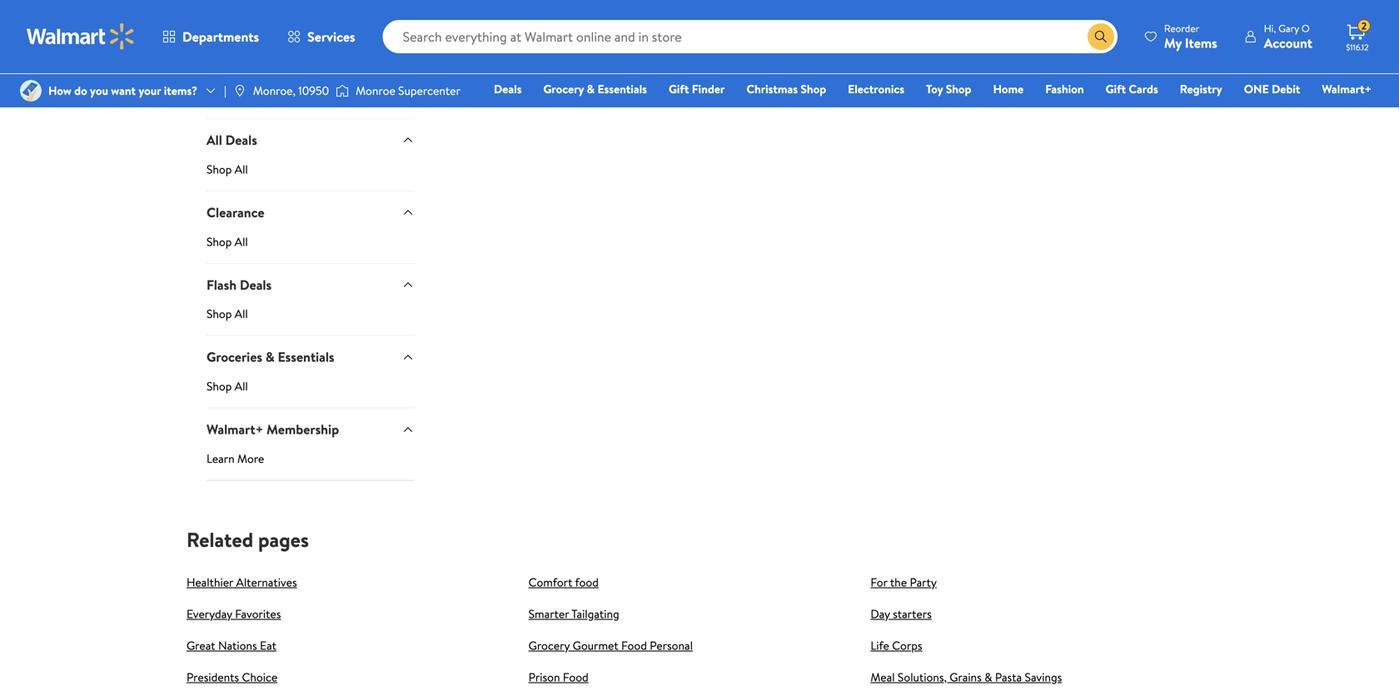 Task type: locate. For each thing, give the bounding box(es) containing it.
& left pasta
[[985, 669, 993, 686]]

shop all down clearance at the top left
[[207, 233, 248, 250]]

& inside dropdown button
[[266, 348, 275, 366]]

all deals
[[207, 131, 257, 149]]

registry link
[[1173, 80, 1230, 98]]

1 horizontal spatial walmart+
[[1322, 81, 1372, 97]]

deals for flash deals
[[240, 276, 272, 294]]

nations
[[218, 638, 257, 654]]

1 horizontal spatial savings
[[1025, 669, 1062, 686]]

savings right pasta
[[1025, 669, 1062, 686]]

clearance button
[[207, 191, 415, 233]]

4 shop all from the top
[[207, 378, 248, 395]]

1 vertical spatial &
[[266, 348, 275, 366]]

 image left how
[[20, 80, 42, 102]]

cards
[[1129, 81, 1159, 97]]

1 horizontal spatial food
[[622, 638, 647, 654]]

membership
[[267, 420, 339, 439]]

life corps
[[871, 638, 923, 654]]

shop all for groceries
[[207, 378, 248, 395]]

shop down groceries on the bottom of the page
[[207, 378, 232, 395]]

2 vertical spatial deals
[[240, 276, 272, 294]]

gift finder link
[[661, 80, 733, 98]]

everyday
[[187, 606, 232, 622]]

 image
[[20, 80, 42, 102], [233, 84, 246, 97]]

prison food link
[[529, 669, 589, 686]]

2 shop all link from the top
[[207, 233, 415, 263]]

food
[[622, 638, 647, 654], [563, 669, 589, 686]]

everyday favorites
[[187, 606, 281, 622]]

monroe supercenter
[[356, 82, 461, 99]]

walmart+ membership
[[207, 420, 339, 439]]

monroe, 10950
[[253, 82, 329, 99]]

one
[[1244, 81, 1269, 97]]

reorder my items
[[1164, 21, 1218, 52]]

 image right |
[[233, 84, 246, 97]]

shop down clearance at the top left
[[207, 233, 232, 250]]

all down clearance at the top left
[[235, 233, 248, 250]]

gift finder
[[669, 81, 725, 97]]

1 gift from the left
[[669, 81, 689, 97]]

&
[[587, 81, 595, 97], [266, 348, 275, 366], [985, 669, 993, 686]]

grocery right deals link
[[544, 81, 584, 97]]

registry
[[1180, 81, 1223, 97]]

0 vertical spatial deals
[[494, 81, 522, 97]]

learn more
[[207, 451, 264, 467]]

deals right supercenter on the left of page
[[494, 81, 522, 97]]

0 horizontal spatial &
[[266, 348, 275, 366]]

shop all down groceries on the bottom of the page
[[207, 378, 248, 395]]

walmart+ inside dropdown button
[[207, 420, 263, 439]]

electronics
[[848, 81, 905, 97]]

|
[[224, 82, 226, 99]]

food
[[575, 574, 599, 591]]

1 vertical spatial grocery
[[529, 638, 570, 654]]

1 horizontal spatial gift
[[1106, 81, 1126, 97]]

favorites
[[235, 606, 281, 622]]

party
[[910, 574, 937, 591]]

2 gift from the left
[[1106, 81, 1126, 97]]

flash
[[207, 276, 237, 294]]

food right prison
[[563, 669, 589, 686]]

1 horizontal spatial &
[[587, 81, 595, 97]]

gift for gift cards
[[1106, 81, 1126, 97]]

0 vertical spatial &
[[587, 81, 595, 97]]

all
[[207, 131, 222, 149], [235, 161, 248, 177], [235, 233, 248, 250], [235, 306, 248, 322], [235, 378, 248, 395]]

clearance
[[207, 203, 265, 221]]

shop all down flash
[[207, 306, 248, 322]]

0 horizontal spatial savings
[[207, 76, 261, 100]]

0 horizontal spatial gift
[[669, 81, 689, 97]]

all up clearance at the top left
[[207, 131, 222, 149]]

gourmet
[[573, 638, 619, 654]]

healthier
[[187, 574, 233, 591]]

great
[[187, 638, 215, 654]]

shop for groceries & essentials
[[207, 378, 232, 395]]

essentials right groceries on the bottom of the page
[[278, 348, 334, 366]]

0 vertical spatial savings
[[207, 76, 261, 100]]

grocery for grocery & essentials
[[544, 81, 584, 97]]

0 vertical spatial essentials
[[598, 81, 647, 97]]

gift left finder
[[669, 81, 689, 97]]

2 vertical spatial &
[[985, 669, 993, 686]]

essentials for groceries & essentials
[[278, 348, 334, 366]]

corps
[[892, 638, 923, 654]]

shop all link
[[207, 161, 415, 191], [207, 233, 415, 263], [207, 306, 415, 335], [207, 378, 415, 408]]

choice
[[242, 669, 278, 686]]

shop down all deals
[[207, 161, 232, 177]]

 image
[[336, 82, 349, 99]]

shop right christmas
[[801, 81, 827, 97]]

life
[[871, 638, 890, 654]]

walmart+ up learn more
[[207, 420, 263, 439]]

1 vertical spatial walmart+
[[207, 420, 263, 439]]

& for groceries
[[266, 348, 275, 366]]

gift left cards
[[1106, 81, 1126, 97]]

3 shop all from the top
[[207, 306, 248, 322]]

all inside dropdown button
[[207, 131, 222, 149]]

how
[[48, 82, 71, 99]]

1 shop all from the top
[[207, 161, 248, 177]]

the
[[890, 574, 907, 591]]

meal solutions, grains & pasta savings link
[[871, 669, 1062, 686]]

& inside 'link'
[[587, 81, 595, 97]]

Walmart Site-Wide search field
[[383, 20, 1118, 53]]

grocery inside 'link'
[[544, 81, 584, 97]]

shop all link for flash deals
[[207, 306, 415, 335]]

0 horizontal spatial walmart+
[[207, 420, 263, 439]]

shop all for all
[[207, 161, 248, 177]]

learn
[[207, 451, 235, 467]]

items?
[[164, 82, 197, 99]]

shop all link for clearance
[[207, 233, 415, 263]]

1 vertical spatial essentials
[[278, 348, 334, 366]]

all down "flash deals"
[[235, 306, 248, 322]]

0 vertical spatial grocery
[[544, 81, 584, 97]]

essentials left gift finder link
[[598, 81, 647, 97]]

1 vertical spatial deals
[[225, 131, 257, 149]]

4 shop all link from the top
[[207, 378, 415, 408]]

deals
[[494, 81, 522, 97], [225, 131, 257, 149], [240, 276, 272, 294]]

debit
[[1272, 81, 1301, 97]]

solutions,
[[898, 669, 947, 686]]

1 horizontal spatial  image
[[233, 84, 246, 97]]

deals for all deals
[[225, 131, 257, 149]]

essentials inside 'link'
[[598, 81, 647, 97]]

starters
[[893, 606, 932, 622]]

shop all down all deals
[[207, 161, 248, 177]]

all down all deals
[[235, 161, 248, 177]]

one debit link
[[1237, 80, 1308, 98]]

comfort food
[[529, 574, 599, 591]]

day starters link
[[871, 606, 932, 622]]

deals down |
[[225, 131, 257, 149]]

comfort
[[529, 574, 573, 591]]

pages
[[258, 526, 309, 554]]

tailgating
[[572, 606, 620, 622]]

meal solutions, grains & pasta savings
[[871, 669, 1062, 686]]

departments button
[[148, 17, 273, 57]]

1 vertical spatial savings
[[1025, 669, 1062, 686]]

2
[[1362, 19, 1367, 33]]

3 shop all link from the top
[[207, 306, 415, 335]]

1 vertical spatial food
[[563, 669, 589, 686]]

supercenter
[[398, 82, 461, 99]]

1 shop all link from the top
[[207, 161, 415, 191]]

all down groceries on the bottom of the page
[[235, 378, 248, 395]]

all for flash deals
[[235, 306, 248, 322]]

food left personal
[[622, 638, 647, 654]]

0 horizontal spatial  image
[[20, 80, 42, 102]]

prison
[[529, 669, 560, 686]]

smarter
[[529, 606, 569, 622]]

savings up all deals
[[207, 76, 261, 100]]

gary
[[1279, 21, 1300, 35]]

shop down flash
[[207, 306, 232, 322]]

& right groceries on the bottom of the page
[[266, 348, 275, 366]]

grocery & essentials link
[[536, 80, 655, 98]]

gift cards
[[1106, 81, 1159, 97]]

1 horizontal spatial essentials
[[598, 81, 647, 97]]

grocery down "smarter"
[[529, 638, 570, 654]]

grocery & essentials
[[544, 81, 647, 97]]

walmart+ down $116.12
[[1322, 81, 1372, 97]]

monroe
[[356, 82, 396, 99]]

& right deals link
[[587, 81, 595, 97]]

deals right flash
[[240, 276, 272, 294]]

shop for clearance
[[207, 233, 232, 250]]

deals link
[[487, 80, 529, 98]]

shop all
[[207, 161, 248, 177], [207, 233, 248, 250], [207, 306, 248, 322], [207, 378, 248, 395]]

pasta
[[995, 669, 1022, 686]]

gift
[[669, 81, 689, 97], [1106, 81, 1126, 97]]

christmas shop link
[[739, 80, 834, 98]]

0 horizontal spatial essentials
[[278, 348, 334, 366]]

0 vertical spatial walmart+
[[1322, 81, 1372, 97]]

essentials inside dropdown button
[[278, 348, 334, 366]]

shop
[[801, 81, 827, 97], [946, 81, 972, 97], [207, 161, 232, 177], [207, 233, 232, 250], [207, 306, 232, 322], [207, 378, 232, 395]]



Task type: vqa. For each thing, say whether or not it's contained in the screenshot.
Walmart image
yes



Task type: describe. For each thing, give the bounding box(es) containing it.
for
[[871, 574, 888, 591]]

search icon image
[[1095, 30, 1108, 43]]

essentials for grocery & essentials
[[598, 81, 647, 97]]

more
[[237, 451, 264, 467]]

walmart+ link
[[1315, 80, 1380, 98]]

gift cards link
[[1098, 80, 1166, 98]]

meal
[[871, 669, 895, 686]]

groceries & essentials
[[207, 348, 334, 366]]

you
[[90, 82, 108, 99]]

grocery gourmet food personal link
[[529, 638, 693, 654]]

0 vertical spatial food
[[622, 638, 647, 654]]

related
[[187, 526, 253, 554]]

your
[[139, 82, 161, 99]]

grains
[[950, 669, 982, 686]]

shop for flash deals
[[207, 306, 232, 322]]

all for all deals
[[235, 161, 248, 177]]

all deals button
[[207, 118, 415, 161]]

presidents choice
[[187, 669, 278, 686]]

shop all link for groceries & essentials
[[207, 378, 415, 408]]

hi, gary o account
[[1264, 21, 1313, 52]]

all for clearance
[[235, 233, 248, 250]]

prison food
[[529, 669, 589, 686]]

10950
[[298, 82, 329, 99]]

everyday favorites link
[[187, 606, 281, 622]]

 image for monroe, 10950
[[233, 84, 246, 97]]

shop all link for all deals
[[207, 161, 415, 191]]

great nations eat
[[187, 638, 277, 654]]

alternatives
[[236, 574, 297, 591]]

one debit
[[1244, 81, 1301, 97]]

groceries & essentials button
[[207, 335, 415, 378]]

finder
[[692, 81, 725, 97]]

do
[[74, 82, 87, 99]]

services button
[[273, 17, 370, 57]]

departments
[[182, 27, 259, 46]]

day
[[871, 606, 890, 622]]

flash deals
[[207, 276, 272, 294]]

reorder
[[1164, 21, 1200, 35]]

groceries
[[207, 348, 262, 366]]

fashion
[[1046, 81, 1084, 97]]

home link
[[986, 80, 1031, 98]]

life corps link
[[871, 638, 923, 654]]

presidents
[[187, 669, 239, 686]]

hi,
[[1264, 21, 1277, 35]]

2 horizontal spatial &
[[985, 669, 993, 686]]

electronics link
[[841, 80, 912, 98]]

 image for how do you want your items?
[[20, 80, 42, 102]]

walmart+ membership button
[[207, 408, 415, 451]]

presidents choice link
[[187, 669, 278, 686]]

toy shop
[[926, 81, 972, 97]]

toy
[[926, 81, 943, 97]]

o
[[1302, 21, 1310, 35]]

walmart image
[[27, 23, 135, 50]]

flash deals button
[[207, 263, 415, 306]]

personal
[[650, 638, 693, 654]]

healthier alternatives
[[187, 574, 297, 591]]

account
[[1264, 34, 1313, 52]]

how do you want your items?
[[48, 82, 197, 99]]

gift for gift finder
[[669, 81, 689, 97]]

& for grocery
[[587, 81, 595, 97]]

monroe,
[[253, 82, 296, 99]]

learn more link
[[207, 451, 415, 480]]

shop right toy
[[946, 81, 972, 97]]

walmart+ for walmart+
[[1322, 81, 1372, 97]]

for the party
[[871, 574, 937, 591]]

$116.12
[[1347, 42, 1369, 53]]

shop all for flash
[[207, 306, 248, 322]]

smarter tailgating link
[[529, 606, 620, 622]]

day starters
[[871, 606, 932, 622]]

shop for all deals
[[207, 161, 232, 177]]

toy shop link
[[919, 80, 979, 98]]

services
[[307, 27, 355, 46]]

items
[[1185, 34, 1218, 52]]

grocery for grocery gourmet food personal
[[529, 638, 570, 654]]

my
[[1164, 34, 1182, 52]]

great nations eat link
[[187, 638, 277, 654]]

want
[[111, 82, 136, 99]]

all for groceries & essentials
[[235, 378, 248, 395]]

christmas shop
[[747, 81, 827, 97]]

2 shop all from the top
[[207, 233, 248, 250]]

0 horizontal spatial food
[[563, 669, 589, 686]]

walmart+ for walmart+ membership
[[207, 420, 263, 439]]

Search search field
[[383, 20, 1118, 53]]

eat
[[260, 638, 277, 654]]

comfort food link
[[529, 574, 599, 591]]



